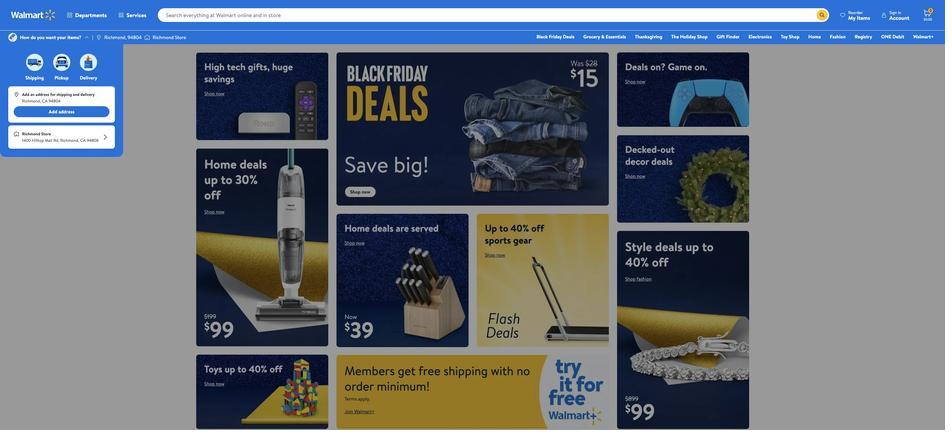 Task type: locate. For each thing, give the bounding box(es) containing it.
$199 $ 99
[[204, 313, 234, 345]]

1 horizontal spatial add
[[49, 108, 57, 115]]

$ inside $899 $ 99
[[626, 402, 631, 417]]

1 vertical spatial walmart+
[[354, 409, 375, 416]]

grocery & essentials
[[584, 33, 626, 40]]

one debit link
[[879, 33, 908, 41]]

shop now link for deals on? game on.
[[626, 78, 646, 85]]

richmond
[[153, 34, 174, 41], [22, 131, 40, 137]]

0 horizontal spatial 99
[[210, 315, 234, 345]]

deals
[[563, 33, 575, 40], [626, 60, 649, 73]]

now $ 39
[[345, 313, 374, 346]]

0 horizontal spatial up
[[204, 171, 218, 188]]

1 horizontal spatial address
[[58, 108, 74, 115]]

the holiday shop link
[[669, 33, 711, 41]]

apply.
[[358, 396, 370, 403]]

store inside richmond store 1400 hilltop mall rd, richmond, ca 94806
[[41, 131, 51, 137]]

 image inside pickup button
[[53, 54, 70, 71]]

94804 down the for
[[49, 98, 61, 104]]

departments
[[75, 11, 107, 19]]

$ inside $199 $ 99
[[204, 319, 210, 334]]

one debit
[[882, 33, 905, 40]]

 image up delivery
[[80, 54, 97, 71]]

toy
[[781, 33, 788, 40]]

home
[[809, 33, 821, 40], [204, 156, 237, 173], [345, 222, 370, 235]]

1 vertical spatial ca
[[80, 138, 86, 144]]

richmond for richmond store
[[153, 34, 174, 41]]

to
[[221, 171, 232, 188], [500, 222, 509, 235], [702, 238, 714, 256], [238, 363, 247, 376]]

 image up pickup
[[53, 54, 70, 71]]

walmart image
[[11, 10, 56, 21]]

free
[[419, 363, 441, 380]]

finder
[[727, 33, 740, 40]]

decked-out decor deals
[[626, 143, 675, 168]]

richmond, down the an
[[22, 98, 41, 104]]

address down add an address for shipping and delivery richmond, ca 94804 at the top of the page
[[58, 108, 74, 115]]

 image for how do you want your items?
[[8, 33, 17, 42]]

 image up shipping
[[26, 54, 43, 71]]

1 vertical spatial add
[[49, 108, 57, 115]]

0 horizontal spatial add
[[22, 92, 29, 98]]

richmond,
[[104, 34, 127, 41], [22, 98, 41, 104], [60, 138, 79, 144]]

now for decked-out decor deals
[[637, 173, 646, 180]]

shop now for home deals are served
[[345, 240, 365, 247]]

 image left the an
[[14, 92, 19, 98]]

0 vertical spatial store
[[175, 34, 186, 41]]

0 vertical spatial richmond
[[153, 34, 174, 41]]

Walmart Site-Wide search field
[[158, 8, 830, 22]]

add down add an address for shipping and delivery richmond, ca 94804 at the top of the page
[[49, 108, 57, 115]]

0 vertical spatial  image
[[145, 34, 150, 41]]

shipping
[[25, 74, 44, 81]]

up for home deals up to 30% off
[[204, 171, 218, 188]]

richmond inside richmond store 1400 hilltop mall rd, richmond, ca 94806
[[22, 131, 40, 137]]

0 vertical spatial deals
[[563, 33, 575, 40]]

ca
[[42, 98, 48, 104], [80, 138, 86, 144]]

gift finder link
[[714, 33, 743, 41]]

the
[[672, 33, 679, 40]]

94804 down services
[[128, 34, 142, 41]]

94806
[[87, 138, 99, 144]]

walmart+
[[914, 33, 934, 40], [354, 409, 375, 416]]

gift finder
[[717, 33, 740, 40]]

pickup button
[[52, 52, 72, 81]]

up
[[204, 171, 218, 188], [686, 238, 700, 256], [225, 363, 235, 376]]

1 vertical spatial richmond,
[[22, 98, 41, 104]]

decor
[[626, 155, 649, 168]]

to inside style deals up to 40% off
[[702, 238, 714, 256]]

now for up to 40% off sports gear
[[497, 252, 505, 259]]

how do you want your items?
[[20, 34, 81, 41]]

shop for decked-out decor deals
[[626, 173, 636, 180]]

0 horizontal spatial 40%
[[249, 363, 267, 376]]

electronics
[[749, 33, 772, 40]]

 image inside shipping button
[[26, 54, 43, 71]]

1 horizontal spatial richmond
[[153, 34, 174, 41]]

1 horizontal spatial 99
[[631, 397, 655, 428]]

0 horizontal spatial shipping
[[57, 92, 72, 98]]

0 vertical spatial add
[[22, 92, 29, 98]]

no
[[517, 363, 530, 380]]

holiday
[[680, 33, 696, 40]]

0 horizontal spatial walmart+
[[354, 409, 375, 416]]

up inside home deals up to 30% off
[[204, 171, 218, 188]]

1 vertical spatial address
[[58, 108, 74, 115]]

99 for style deals up to 40% off
[[631, 397, 655, 428]]

now for deals on? game on.
[[637, 78, 646, 85]]

1 vertical spatial shipping
[[444, 363, 488, 380]]

style deals up to 40% off
[[626, 238, 714, 271]]

1 horizontal spatial walmart+
[[914, 33, 934, 40]]

search icon image
[[820, 12, 825, 18]]

home for 99
[[204, 156, 237, 173]]

 image right '|'
[[96, 35, 102, 40]]

0 vertical spatial 40%
[[511, 222, 529, 235]]

and
[[73, 92, 79, 98]]

sports
[[485, 234, 511, 247]]

1 vertical spatial  image
[[14, 131, 19, 137]]

1 vertical spatial deals
[[626, 60, 649, 73]]

0 horizontal spatial deals
[[563, 33, 575, 40]]

richmond, right rd,
[[60, 138, 79, 144]]

walmart+ inside the walmart+ link
[[914, 33, 934, 40]]

shop
[[697, 33, 708, 40], [789, 33, 800, 40], [626, 78, 636, 85], [204, 90, 215, 97], [626, 173, 636, 180], [350, 189, 361, 196], [204, 209, 215, 216], [345, 240, 355, 247], [485, 252, 496, 259], [626, 276, 636, 283], [204, 381, 215, 388]]

0 vertical spatial richmond,
[[104, 34, 127, 41]]

0 horizontal spatial 94804
[[49, 98, 61, 104]]

high
[[204, 60, 225, 73]]

0 vertical spatial address
[[36, 92, 49, 98]]

high tech gifts, huge savings
[[204, 60, 293, 85]]

address inside add an address for shipping and delivery richmond, ca 94804
[[36, 92, 49, 98]]

2 horizontal spatial $
[[626, 402, 631, 417]]

mall
[[45, 138, 52, 144]]

99
[[210, 315, 234, 345], [631, 397, 655, 428]]

deals right friday
[[563, 33, 575, 40]]

richmond for richmond store 1400 hilltop mall rd, richmond, ca 94806
[[22, 131, 40, 137]]

shop for deals on? game on.
[[626, 78, 636, 85]]

now for home deals up to 30% off
[[216, 209, 225, 216]]

0 horizontal spatial ca
[[42, 98, 48, 104]]

1 horizontal spatial richmond,
[[60, 138, 79, 144]]

rd,
[[53, 138, 59, 144]]

to inside home deals up to 30% off
[[221, 171, 232, 188]]

 image left how at the left of page
[[8, 33, 17, 42]]

walmart+ down $0.00
[[914, 33, 934, 40]]

essentials
[[606, 33, 626, 40]]

thanksgiving link
[[632, 33, 666, 41]]

1 vertical spatial 94804
[[49, 98, 61, 104]]

you
[[37, 34, 45, 41]]

0 vertical spatial shipping
[[57, 92, 72, 98]]

do
[[31, 34, 36, 41]]

$ for home deals up to 30% off
[[204, 319, 210, 334]]

0 vertical spatial 99
[[210, 315, 234, 345]]

shop now link for high tech gifts, huge savings
[[204, 90, 225, 97]]

deals inside home deals up to 30% off
[[240, 156, 267, 173]]

0 vertical spatial 94804
[[128, 34, 142, 41]]

add inside add an address for shipping and delivery richmond, ca 94804
[[22, 92, 29, 98]]

up inside style deals up to 40% off
[[686, 238, 700, 256]]

99 inside $199 $ 99
[[210, 315, 234, 345]]

richmond, right '|'
[[104, 34, 127, 41]]

shop for save big!
[[350, 189, 361, 196]]

0 horizontal spatial richmond,
[[22, 98, 41, 104]]

game
[[668, 60, 693, 73]]

1 vertical spatial richmond
[[22, 131, 40, 137]]

black
[[537, 33, 548, 40]]

0 horizontal spatial address
[[36, 92, 49, 98]]

shop now for deals on? game on.
[[626, 78, 646, 85]]

2 vertical spatial 40%
[[249, 363, 267, 376]]

ca up add address button
[[42, 98, 48, 104]]

1 vertical spatial 99
[[631, 397, 655, 428]]

1 horizontal spatial 40%
[[511, 222, 529, 235]]

shop now for toys up to 40% off
[[204, 381, 225, 388]]

now dollar 39 null group
[[337, 313, 374, 348]]

2 vertical spatial richmond,
[[60, 138, 79, 144]]

|
[[92, 34, 93, 41]]

deals inside decked-out decor deals
[[652, 155, 673, 168]]

shipping button
[[25, 52, 45, 81]]

1 horizontal spatial shipping
[[444, 363, 488, 380]]

home inside home deals up to 30% off
[[204, 156, 237, 173]]

40% inside style deals up to 40% off
[[626, 254, 649, 271]]

deals left on?
[[626, 60, 649, 73]]

$899
[[626, 395, 639, 404]]

0 vertical spatial home
[[809, 33, 821, 40]]

an
[[30, 92, 35, 98]]

shop for toys up to 40% off
[[204, 381, 215, 388]]

$ inside now $ 39
[[345, 320, 350, 335]]

home for 39
[[345, 222, 370, 235]]

2 horizontal spatial 40%
[[626, 254, 649, 271]]

ca left 94806
[[80, 138, 86, 144]]

 image
[[8, 33, 17, 42], [96, 35, 102, 40], [26, 54, 43, 71], [53, 54, 70, 71], [80, 54, 97, 71], [14, 92, 19, 98]]

1 vertical spatial store
[[41, 131, 51, 137]]

1 horizontal spatial  image
[[145, 34, 150, 41]]

off inside home deals up to 30% off
[[204, 187, 221, 204]]

1 horizontal spatial home
[[345, 222, 370, 235]]

out
[[661, 143, 675, 156]]

style
[[626, 238, 652, 256]]

now for save big!
[[362, 189, 371, 196]]

0 horizontal spatial store
[[41, 131, 51, 137]]

home link
[[806, 33, 825, 41]]

1 vertical spatial home
[[204, 156, 237, 173]]

thanksgiving
[[635, 33, 663, 40]]

address
[[36, 92, 49, 98], [58, 108, 74, 115]]

1 horizontal spatial up
[[225, 363, 235, 376]]

shop now for up to 40% off sports gear
[[485, 252, 505, 259]]

to inside up to 40% off sports gear
[[500, 222, 509, 235]]

2 vertical spatial home
[[345, 222, 370, 235]]

deals inside style deals up to 40% off
[[655, 238, 683, 256]]

shipping inside add an address for shipping and delivery richmond, ca 94804
[[57, 92, 72, 98]]

99 inside $899 $ 99
[[631, 397, 655, 428]]

 image
[[145, 34, 150, 41], [14, 131, 19, 137]]

shop now link for home deals up to 30% off
[[204, 209, 225, 216]]

1 horizontal spatial store
[[175, 34, 186, 41]]

add inside add address button
[[49, 108, 57, 115]]

order
[[345, 378, 374, 395]]

reorder my items
[[849, 9, 871, 21]]

deals for home deals up to 30% off
[[240, 156, 267, 173]]

on.
[[695, 60, 708, 73]]

add address button
[[14, 106, 109, 117]]

0 horizontal spatial richmond
[[22, 131, 40, 137]]

1 vertical spatial up
[[686, 238, 700, 256]]

94804
[[128, 34, 142, 41], [49, 98, 61, 104]]

 image inside the delivery "button"
[[80, 54, 97, 71]]

up to 40% off sports gear
[[485, 222, 544, 247]]

debit
[[893, 33, 905, 40]]

1 vertical spatial 40%
[[626, 254, 649, 271]]

0 horizontal spatial $
[[204, 319, 210, 334]]

home deals up to 30% off
[[204, 156, 267, 204]]

tech
[[227, 60, 246, 73]]

toys
[[204, 363, 222, 376]]

0
[[930, 8, 932, 13]]

0 vertical spatial ca
[[42, 98, 48, 104]]

0 vertical spatial up
[[204, 171, 218, 188]]

 image for delivery
[[80, 54, 97, 71]]

0 horizontal spatial home
[[204, 156, 237, 173]]

walmart+ link
[[911, 33, 937, 41]]

2 horizontal spatial up
[[686, 238, 700, 256]]

$ for style deals up to 40% off
[[626, 402, 631, 417]]

now for home deals are served
[[356, 240, 365, 247]]

1 horizontal spatial $
[[345, 320, 350, 335]]

1 horizontal spatial ca
[[80, 138, 86, 144]]

walmart+ down apply.
[[354, 409, 375, 416]]

big!
[[394, 149, 429, 180]]

shop now link for toys up to 40% off
[[204, 381, 225, 388]]

black friday deals
[[537, 33, 575, 40]]

add left the an
[[22, 92, 29, 98]]

0 vertical spatial walmart+
[[914, 33, 934, 40]]

store for richmond store 1400 hilltop mall rd, richmond, ca 94806
[[41, 131, 51, 137]]

shop for home deals up to 30% off
[[204, 209, 215, 216]]

address right the an
[[36, 92, 49, 98]]



Task type: vqa. For each thing, say whether or not it's contained in the screenshot.
WALMART+ inside "link"
yes



Task type: describe. For each thing, give the bounding box(es) containing it.
departments button
[[61, 7, 113, 23]]

shop fashion link
[[626, 276, 652, 283]]

join walmart+
[[345, 409, 375, 416]]

off inside style deals up to 40% off
[[652, 254, 669, 271]]

services
[[127, 11, 146, 19]]

sign
[[890, 9, 897, 15]]

registry link
[[852, 33, 876, 41]]

40% inside up to 40% off sports gear
[[511, 222, 529, 235]]

services button
[[113, 7, 152, 23]]

how
[[20, 34, 29, 41]]

$ for home deals are served
[[345, 320, 350, 335]]

0 $0.00
[[924, 8, 933, 22]]

delivery button
[[79, 52, 99, 81]]

off inside up to 40% off sports gear
[[532, 222, 544, 235]]

39
[[350, 315, 374, 346]]

richmond, inside add an address for shipping and delivery richmond, ca 94804
[[22, 98, 41, 104]]

get
[[398, 363, 416, 380]]

home deals are served
[[345, 222, 439, 235]]

toys up to 40% off
[[204, 363, 283, 376]]

shop now link for decked-out decor deals
[[626, 173, 646, 180]]

shop now for high tech gifts, huge savings
[[204, 90, 225, 97]]

Search search field
[[158, 8, 830, 22]]

address inside add address button
[[58, 108, 74, 115]]

friday
[[549, 33, 562, 40]]

gifts,
[[248, 60, 270, 73]]

now for high tech gifts, huge savings
[[216, 90, 225, 97]]

deals inside the black friday deals link
[[563, 33, 575, 40]]

items?
[[68, 34, 81, 41]]

add address
[[49, 108, 74, 115]]

electronics link
[[746, 33, 775, 41]]

richmond, 94804
[[104, 34, 142, 41]]

ca inside add an address for shipping and delivery richmond, ca 94804
[[42, 98, 48, 104]]

 image for pickup
[[53, 54, 70, 71]]

hilltop
[[32, 138, 44, 144]]

the holiday shop
[[672, 33, 708, 40]]

shop now link for save big!
[[345, 187, 376, 198]]

deals for style deals up to 40% off
[[655, 238, 683, 256]]

shop now for save big!
[[350, 189, 371, 196]]

in
[[898, 9, 902, 15]]

$199
[[204, 313, 216, 321]]

shipping inside 'members get free shipping with no order minimum! terms apply.'
[[444, 363, 488, 380]]

30%
[[235, 171, 258, 188]]

sign in account
[[890, 9, 910, 21]]

richmond, inside richmond store 1400 hilltop mall rd, richmond, ca 94806
[[60, 138, 79, 144]]

save big!
[[345, 149, 429, 180]]

fashion link
[[827, 33, 849, 41]]

for
[[50, 92, 56, 98]]

savings
[[204, 72, 235, 85]]

minimum!
[[377, 378, 430, 395]]

served
[[411, 222, 439, 235]]

shop now link for up to 40% off sports gear
[[485, 252, 505, 259]]

deals on? game on.
[[626, 60, 708, 73]]

up for style deals up to 40% off
[[686, 238, 700, 256]]

1 horizontal spatial 94804
[[128, 34, 142, 41]]

shop fashion
[[626, 276, 652, 283]]

1400
[[22, 138, 31, 144]]

ca inside richmond store 1400 hilltop mall rd, richmond, ca 94806
[[80, 138, 86, 144]]

now
[[345, 313, 357, 322]]

fashion
[[637, 276, 652, 283]]

&
[[602, 33, 605, 40]]

shop for high tech gifts, huge savings
[[204, 90, 215, 97]]

deals for home deals are served
[[372, 222, 394, 235]]

account
[[890, 14, 910, 21]]

0 horizontal spatial  image
[[14, 131, 19, 137]]

my
[[849, 14, 856, 21]]

reorder
[[849, 9, 863, 15]]

gift
[[717, 33, 725, 40]]

shop for style deals up to 40% off
[[626, 276, 636, 283]]

black friday deals link
[[534, 33, 578, 41]]

huge
[[272, 60, 293, 73]]

shop now link for home deals are served
[[345, 240, 365, 247]]

richmond store 1400 hilltop mall rd, richmond, ca 94806
[[22, 131, 99, 144]]

1 horizontal spatial deals
[[626, 60, 649, 73]]

registry
[[855, 33, 873, 40]]

add for add address
[[49, 108, 57, 115]]

was dollar $199, now dollar 99 group
[[196, 313, 234, 347]]

shop now for decked-out decor deals
[[626, 173, 646, 180]]

pickup
[[55, 74, 69, 81]]

items
[[857, 14, 871, 21]]

was dollar $899, now dollar 99 group
[[617, 395, 655, 430]]

up
[[485, 222, 497, 235]]

want
[[46, 34, 56, 41]]

join
[[345, 409, 353, 416]]

grocery & essentials link
[[581, 33, 629, 41]]

99 for home deals up to 30% off
[[210, 315, 234, 345]]

94804 inside add an address for shipping and delivery richmond, ca 94804
[[49, 98, 61, 104]]

 image for shipping
[[26, 54, 43, 71]]

save
[[345, 149, 389, 180]]

fashion
[[830, 33, 846, 40]]

2 horizontal spatial richmond,
[[104, 34, 127, 41]]

decked-
[[626, 143, 661, 156]]

with
[[491, 363, 514, 380]]

store for richmond store
[[175, 34, 186, 41]]

2 horizontal spatial home
[[809, 33, 821, 40]]

members
[[345, 363, 395, 380]]

 image for richmond, 94804
[[96, 35, 102, 40]]

terms
[[345, 396, 357, 403]]

toy shop link
[[778, 33, 803, 41]]

toy shop
[[781, 33, 800, 40]]

$0.00
[[924, 17, 933, 22]]

delivery
[[80, 92, 95, 98]]

shop for up to 40% off sports gear
[[485, 252, 496, 259]]

2 vertical spatial up
[[225, 363, 235, 376]]

add for add an address for shipping and delivery richmond, ca 94804
[[22, 92, 29, 98]]

members get free shipping with no order minimum! terms apply.
[[345, 363, 530, 403]]

richmond store
[[153, 34, 186, 41]]

shop for home deals are served
[[345, 240, 355, 247]]

now for toys up to 40% off
[[216, 381, 225, 388]]

delivery
[[80, 74, 97, 81]]

grocery
[[584, 33, 600, 40]]

shop now for home deals up to 30% off
[[204, 209, 225, 216]]

one
[[882, 33, 892, 40]]

$899 $ 99
[[626, 395, 655, 428]]



